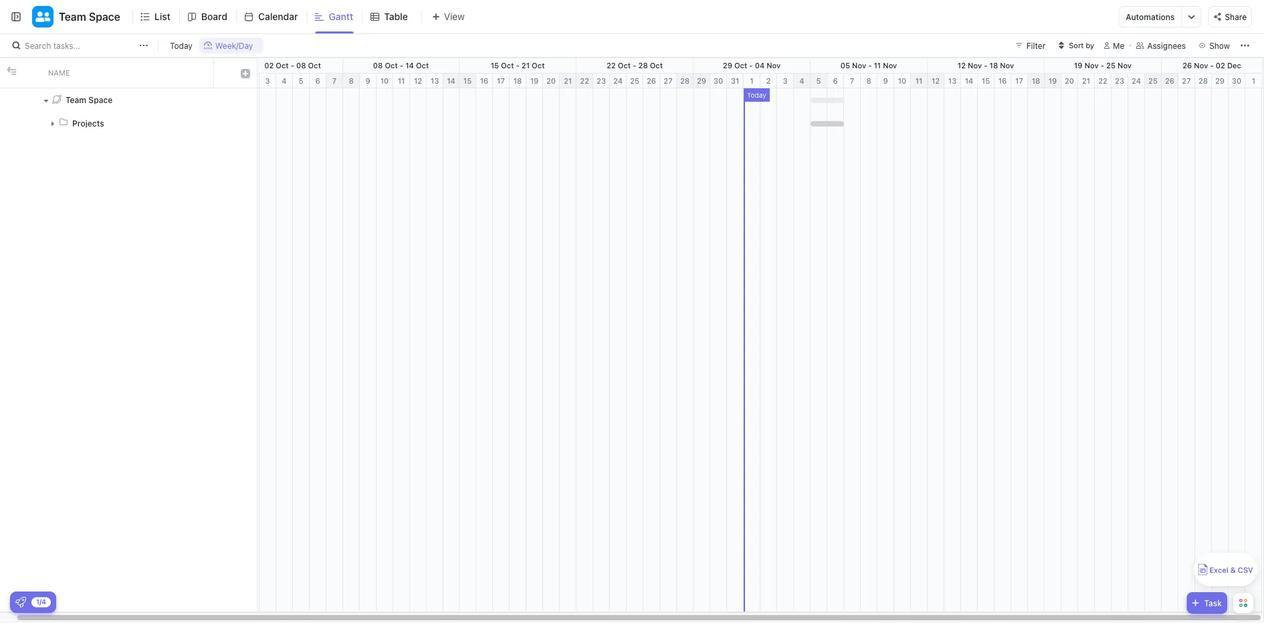 Task type: vqa. For each thing, say whether or not it's contained in the screenshot.
of to the left
no



Task type: locate. For each thing, give the bounding box(es) containing it.
6 down 02 oct - 08 oct element on the left top of page
[[315, 77, 320, 85]]

30 down dec
[[1233, 77, 1242, 85]]

10
[[381, 77, 389, 85], [899, 77, 907, 85]]

column header left 02 oct - 08 oct
[[234, 58, 257, 88]]

0 horizontal spatial 16
[[480, 77, 489, 85]]

0 horizontal spatial 12 element
[[410, 74, 427, 88]]

25 down me button at the right top of the page
[[1107, 61, 1116, 70]]

8 - from the left
[[1101, 61, 1105, 70]]

0 vertical spatial team space
[[59, 10, 120, 23]]

16 element down the 15 oct - 21 oct
[[477, 74, 493, 88]]

19 down sort
[[1075, 61, 1083, 70]]

1 horizontal spatial 14 element
[[962, 74, 978, 88]]

17 element
[[493, 74, 510, 88], [1012, 74, 1029, 88]]

2 29 element from the left
[[1213, 74, 1229, 88]]

1 horizontal spatial 24 element
[[1129, 74, 1146, 88]]

- for 14
[[400, 61, 404, 70]]

23 element
[[594, 74, 610, 88], [1112, 74, 1129, 88]]

0 horizontal spatial 18 element
[[510, 74, 527, 88]]

1 21 element from the left
[[560, 74, 577, 88]]

1 horizontal spatial 30 element
[[1229, 74, 1246, 88]]

6
[[315, 77, 320, 85], [833, 77, 838, 85]]

19 element down filter
[[1045, 74, 1062, 88]]

2 13 element from the left
[[945, 74, 962, 88]]

22 element down 19 nov - 25 nov element
[[1096, 74, 1112, 88]]

21 element down 19 nov - 25 nov
[[1079, 74, 1096, 88]]

1 horizontal spatial 30
[[1233, 77, 1242, 85]]

14 down the 08 oct - 14 oct element
[[447, 77, 456, 85]]

23
[[597, 77, 606, 85], [1116, 77, 1125, 85]]

projects cell
[[40, 112, 214, 135]]

0 horizontal spatial 9
[[366, 77, 371, 85]]

team
[[59, 10, 86, 23], [66, 95, 86, 105]]

2 20 element from the left
[[1062, 74, 1079, 88]]

2 space from the top
[[89, 95, 113, 105]]

2 column header from the left
[[20, 58, 40, 88]]

14 down table link
[[406, 61, 414, 70]]

13
[[431, 77, 439, 85], [949, 77, 957, 85]]

 image
[[7, 66, 16, 76], [241, 69, 250, 78]]

search
[[25, 41, 51, 50]]

30 element left 31 at right top
[[711, 74, 727, 88]]

1 24 element from the left
[[610, 74, 627, 88]]

1 28 element from the left
[[677, 74, 694, 88]]

5 down 05 nov - 11 nov element
[[817, 77, 822, 85]]

20
[[547, 77, 556, 85], [1065, 77, 1075, 85]]

25 down assignees button on the top right of page
[[1149, 77, 1158, 85]]

14 element down the 08 oct - 14 oct element
[[444, 74, 460, 88]]

0 horizontal spatial 10 element
[[377, 74, 394, 88]]

tree grid
[[0, 58, 257, 612]]

1 17 element from the left
[[493, 74, 510, 88]]

2 21 element from the left
[[1079, 74, 1096, 88]]

team space up search tasks... text field
[[59, 10, 120, 23]]

2 18 element from the left
[[1029, 74, 1045, 88]]

19 element
[[527, 74, 543, 88], [1045, 74, 1062, 88]]

22 for second 22 element
[[1099, 77, 1108, 85]]

17 down 12 nov - 18 nov element
[[1016, 77, 1024, 85]]

7 down the 05
[[850, 77, 855, 85]]

29 element left 31 at right top
[[694, 74, 711, 88]]

11
[[874, 61, 882, 70], [398, 77, 405, 85], [916, 77, 923, 85]]

1 horizontal spatial 10
[[899, 77, 907, 85]]

1
[[750, 77, 754, 85], [1253, 77, 1256, 85]]

1 27 element from the left
[[661, 74, 677, 88]]

1 horizontal spatial 10 element
[[895, 74, 912, 88]]

- for 02
[[1211, 61, 1214, 70]]

20 down sort by dropdown button
[[1065, 77, 1075, 85]]

18 element
[[510, 74, 527, 88], [1029, 74, 1045, 88]]

10 down the 08 oct - 14 oct
[[381, 77, 389, 85]]

0 horizontal spatial 28 element
[[677, 74, 694, 88]]

13 element
[[427, 74, 444, 88], [945, 74, 962, 88]]

2 27 element from the left
[[1179, 74, 1196, 88]]

7 down 02 oct - 08 oct element on the left top of page
[[332, 77, 337, 85]]

7
[[332, 77, 337, 85], [850, 77, 855, 85]]

1 4 from the left
[[282, 77, 287, 85]]

0 horizontal spatial 25
[[630, 77, 640, 85]]

3 - from the left
[[516, 61, 520, 70]]

0 horizontal spatial  image
[[7, 66, 16, 76]]

space inside cell
[[89, 95, 113, 105]]

1 vertical spatial team
[[66, 95, 86, 105]]

1 horizontal spatial 02
[[1217, 61, 1226, 70]]

1 20 from the left
[[547, 77, 556, 85]]

1 24 from the left
[[614, 77, 623, 85]]

onboarding checklist button element
[[15, 597, 26, 608]]

1 horizontal spatial 17 element
[[1012, 74, 1029, 88]]

user friends image
[[35, 11, 50, 23]]

1 horizontal spatial 08
[[373, 61, 383, 70]]

15 element
[[460, 74, 477, 88], [978, 74, 995, 88]]

26 element down '22 oct - 28 oct' element
[[644, 74, 661, 88]]

name column header
[[40, 58, 214, 88]]

row group
[[0, 88, 257, 612]]

11 element
[[394, 74, 410, 88], [912, 74, 928, 88]]

2 - from the left
[[400, 61, 404, 70]]

1 19 element from the left
[[527, 74, 543, 88]]

20 element
[[543, 74, 560, 88], [1062, 74, 1079, 88]]

19 down filter dropdown button
[[1049, 77, 1058, 85]]

15
[[491, 61, 499, 70], [464, 77, 472, 85], [982, 77, 991, 85]]

22 for second 22 element from right
[[580, 77, 590, 85]]

0 horizontal spatial 11 element
[[394, 74, 410, 88]]

- for 04
[[750, 61, 753, 70]]

today down list link at the left of page
[[170, 41, 193, 50]]

02 down calendar
[[264, 61, 274, 70]]

12 nov - 18 nov element
[[928, 58, 1045, 73]]

gantt link
[[329, 0, 359, 33]]

0 horizontal spatial 30
[[714, 77, 724, 85]]

22 element down '22 oct - 28 oct' element
[[577, 74, 594, 88]]

13 element down 12 nov - 18 nov
[[945, 74, 962, 88]]

team space
[[59, 10, 120, 23], [66, 95, 113, 105]]

24 element
[[610, 74, 627, 88], [1129, 74, 1146, 88]]

23 down '22 oct - 28 oct' element
[[597, 77, 606, 85]]

2 15 element from the left
[[978, 74, 995, 88]]

0 horizontal spatial 23
[[597, 77, 606, 85]]

9 down 05 nov - 11 nov element
[[884, 77, 889, 85]]

board
[[201, 11, 228, 22]]

1 horizontal spatial  image
[[241, 69, 250, 78]]

column header down the search
[[20, 58, 40, 88]]

2 horizontal spatial 25
[[1149, 77, 1158, 85]]

2 horizontal spatial 26
[[1183, 61, 1193, 70]]

share
[[1226, 12, 1247, 22]]

 image left 02 oct - 08 oct
[[241, 69, 250, 78]]

today down 04 in the top right of the page
[[748, 91, 767, 99]]

0 horizontal spatial 27
[[664, 77, 673, 85]]

5 down 02 oct - 08 oct element on the left top of page
[[299, 77, 304, 85]]

0 horizontal spatial 20 element
[[543, 74, 560, 88]]

 image for 1st column header from right
[[241, 69, 250, 78]]

19 element down 15 oct - 21 oct element
[[527, 74, 543, 88]]

15 oct - 21 oct
[[491, 61, 545, 70]]

5 - from the left
[[750, 61, 753, 70]]

2 horizontal spatial 21
[[1083, 77, 1091, 85]]

10 element down 05 nov - 11 nov element
[[895, 74, 912, 88]]

16 element down 12 nov - 18 nov element
[[995, 74, 1012, 88]]

5 nov from the left
[[1001, 61, 1015, 70]]

space
[[89, 10, 120, 23], [89, 95, 113, 105]]

4 nov from the left
[[968, 61, 982, 70]]

02 left dec
[[1217, 61, 1226, 70]]

0 horizontal spatial 22
[[580, 77, 590, 85]]

1 vertical spatial space
[[89, 95, 113, 105]]

22 element
[[577, 74, 594, 88], [1096, 74, 1112, 88]]

1 horizontal spatial 7
[[850, 77, 855, 85]]

6 nov from the left
[[1085, 61, 1099, 70]]

24 for 2nd 24 element from the right
[[614, 77, 623, 85]]

0 horizontal spatial 11
[[398, 77, 405, 85]]

2 27 from the left
[[1183, 77, 1192, 85]]

1 horizontal spatial 23 element
[[1112, 74, 1129, 88]]

25 for second 25 'element' from the right
[[630, 77, 640, 85]]

0 horizontal spatial 20
[[547, 77, 556, 85]]

19
[[1075, 61, 1083, 70], [531, 77, 539, 85], [1049, 77, 1058, 85]]

0 horizontal spatial 19
[[531, 77, 539, 85]]

11 down the 08 oct - 14 oct element
[[398, 77, 405, 85]]

1 horizontal spatial 12 element
[[928, 74, 945, 88]]

3
[[265, 77, 270, 85], [783, 77, 788, 85]]

0 vertical spatial today
[[170, 41, 193, 50]]

29 element
[[694, 74, 711, 88], [1213, 74, 1229, 88]]

8
[[349, 77, 354, 85], [867, 77, 872, 85]]

0 horizontal spatial 26 element
[[644, 74, 661, 88]]

nov
[[767, 61, 781, 70], [853, 61, 867, 70], [884, 61, 898, 70], [968, 61, 982, 70], [1001, 61, 1015, 70], [1085, 61, 1099, 70], [1118, 61, 1132, 70], [1195, 61, 1209, 70]]

show button
[[1195, 37, 1235, 54]]

team space inside cell
[[66, 95, 113, 105]]

1 horizontal spatial 19 element
[[1045, 74, 1062, 88]]

0 horizontal spatial 2
[[249, 77, 253, 85]]

0 horizontal spatial 17
[[497, 77, 505, 85]]

24 down 22 oct - 28 oct at the top
[[614, 77, 623, 85]]

sort by button
[[1054, 37, 1099, 54]]

28
[[639, 61, 648, 70], [681, 77, 690, 85], [1199, 77, 1209, 85]]

0 horizontal spatial 5
[[299, 77, 304, 85]]

2 nov from the left
[[853, 61, 867, 70]]

1 horizontal spatial 15 element
[[978, 74, 995, 88]]

0 horizontal spatial 27 element
[[661, 74, 677, 88]]

11 down 05 nov - 11 nov element
[[916, 77, 923, 85]]

29 left 31 at right top
[[697, 77, 707, 85]]

1 horizontal spatial 5
[[817, 77, 822, 85]]

25 for second 25 'element' from the left
[[1149, 77, 1158, 85]]

1 horizontal spatial 2
[[767, 77, 771, 85]]

27 down '22 oct - 28 oct' element
[[664, 77, 673, 85]]

10 down 05 nov - 11 nov element
[[899, 77, 907, 85]]

4 down 02 oct - 08 oct
[[282, 77, 287, 85]]

me
[[1114, 41, 1125, 50]]

0 horizontal spatial 21
[[522, 61, 530, 70]]

1 10 element from the left
[[377, 74, 394, 88]]

projects
[[72, 119, 104, 128]]

27
[[664, 77, 673, 85], [1183, 77, 1192, 85]]

30 element
[[711, 74, 727, 88], [1229, 74, 1246, 88]]

6 - from the left
[[869, 61, 872, 70]]

list
[[154, 11, 171, 22]]

space up projects
[[89, 95, 113, 105]]

0 horizontal spatial 8
[[349, 77, 354, 85]]

17 element down 12 nov - 18 nov element
[[1012, 74, 1029, 88]]

0 horizontal spatial 6
[[315, 77, 320, 85]]

today
[[170, 41, 193, 50], [748, 91, 767, 99]]

column header
[[0, 58, 20, 88], [20, 58, 40, 88], [234, 58, 257, 88]]

task
[[1205, 598, 1223, 608]]

9 down the 08 oct - 14 oct element
[[366, 77, 371, 85]]

9 - from the left
[[1211, 61, 1214, 70]]

20 for 1st 20 element from the right
[[1065, 77, 1075, 85]]

27 down 26 nov - 02 dec
[[1183, 77, 1192, 85]]

2 6 from the left
[[833, 77, 838, 85]]

0 horizontal spatial 30 element
[[711, 74, 727, 88]]

0 horizontal spatial 4
[[282, 77, 287, 85]]

team up the tasks...
[[59, 10, 86, 23]]

oct
[[276, 61, 289, 70], [308, 61, 321, 70], [385, 61, 398, 70], [416, 61, 429, 70], [501, 61, 514, 70], [532, 61, 545, 70], [618, 61, 631, 70], [650, 61, 663, 70], [735, 61, 748, 70]]

space up search tasks... text field
[[89, 10, 120, 23]]

14 for 2nd the 14 element from right
[[447, 77, 456, 85]]

today button
[[166, 37, 197, 54]]

1 horizontal spatial 20
[[1065, 77, 1075, 85]]

1 27 from the left
[[664, 77, 673, 85]]

1 2 from the left
[[249, 77, 253, 85]]

25 down 22 oct - 28 oct at the top
[[630, 77, 640, 85]]

2 30 element from the left
[[1229, 74, 1246, 88]]

29 inside '29 oct - 04 nov' element
[[723, 61, 733, 70]]

1 30 element from the left
[[711, 74, 727, 88]]

0 horizontal spatial 13
[[431, 77, 439, 85]]

2 down 02 oct - 08 oct element on the left top of page
[[249, 77, 253, 85]]

25 element down assignees button on the top right of page
[[1146, 74, 1162, 88]]

0 horizontal spatial 7
[[332, 77, 337, 85]]

12 element
[[410, 74, 427, 88], [928, 74, 945, 88]]

22
[[607, 61, 616, 70], [580, 77, 590, 85], [1099, 77, 1108, 85]]

2 08 from the left
[[373, 61, 383, 70]]

3 down 02 oct - 08 oct
[[265, 77, 270, 85]]

10 element down the 08 oct - 14 oct
[[377, 74, 394, 88]]

08
[[296, 61, 306, 70], [373, 61, 383, 70]]

1 14 element from the left
[[444, 74, 460, 88]]

20 down 15 oct - 21 oct element
[[547, 77, 556, 85]]

1 30 from the left
[[714, 77, 724, 85]]

1/4
[[36, 598, 46, 606]]

1 16 from the left
[[480, 77, 489, 85]]

2 16 from the left
[[999, 77, 1007, 85]]

9
[[366, 77, 371, 85], [884, 77, 889, 85]]

board link
[[201, 0, 233, 33]]

automations button
[[1120, 7, 1182, 27]]

21 element down 15 oct - 21 oct element
[[560, 74, 577, 88]]

2 30 from the left
[[1233, 77, 1242, 85]]

0 horizontal spatial 3
[[265, 77, 270, 85]]

27 element down '22 oct - 28 oct' element
[[661, 74, 677, 88]]

0 horizontal spatial 29 element
[[694, 74, 711, 88]]

0 horizontal spatial 21 element
[[560, 74, 577, 88]]

1 nov from the left
[[767, 61, 781, 70]]

2 horizontal spatial 28
[[1199, 77, 1209, 85]]

0 horizontal spatial today
[[170, 41, 193, 50]]

24 element down 19 nov - 25 nov element
[[1129, 74, 1146, 88]]

25 element down '22 oct - 28 oct' element
[[627, 74, 644, 88]]

30 left 31 at right top
[[714, 77, 724, 85]]

3 oct from the left
[[385, 61, 398, 70]]

15 element down 12 nov - 18 nov element
[[978, 74, 995, 88]]

8 down the 08 oct - 14 oct element
[[349, 77, 354, 85]]

18 element down filter
[[1029, 74, 1045, 88]]

24
[[614, 77, 623, 85], [1132, 77, 1142, 85]]

2 25 element from the left
[[1146, 74, 1162, 88]]

 image left "name"
[[7, 66, 16, 76]]

18
[[990, 61, 999, 70], [514, 77, 522, 85], [1032, 77, 1041, 85]]

29 element down 26 nov - 02 dec element
[[1213, 74, 1229, 88]]

4 down '29 oct - 04 nov' element
[[800, 77, 805, 85]]

2 23 element from the left
[[1112, 74, 1129, 88]]

14 element down 12 nov - 18 nov
[[962, 74, 978, 88]]

11 element down the 08 oct - 14 oct element
[[394, 74, 410, 88]]

2 horizontal spatial 22
[[1099, 77, 1108, 85]]

02
[[264, 61, 274, 70], [1217, 61, 1226, 70]]

18 element down 15 oct - 21 oct element
[[510, 74, 527, 88]]

19 nov - 25 nov
[[1075, 61, 1132, 70]]

22 for 22 oct - 28 oct
[[607, 61, 616, 70]]

- for 11
[[869, 61, 872, 70]]

excel
[[1210, 566, 1229, 575]]

25 element
[[627, 74, 644, 88], [1146, 74, 1162, 88]]

31 element
[[727, 74, 744, 88]]

1 horizontal spatial 18 element
[[1029, 74, 1045, 88]]

view
[[444, 11, 465, 22]]

1 horizontal spatial 27 element
[[1179, 74, 1196, 88]]

table
[[384, 11, 408, 22]]

2
[[249, 77, 253, 85], [767, 77, 771, 85]]

26 for 1st the 26 element from right
[[1166, 77, 1175, 85]]

20 element down 15 oct - 21 oct element
[[543, 74, 560, 88]]

0 horizontal spatial 08
[[296, 61, 306, 70]]

19 down 15 oct - 21 oct element
[[531, 77, 539, 85]]

0 horizontal spatial 16 element
[[477, 74, 493, 88]]

14 for second the 14 element from the left
[[965, 77, 974, 85]]

25
[[1107, 61, 1116, 70], [630, 77, 640, 85], [1149, 77, 1158, 85]]

20 for second 20 element from right
[[547, 77, 556, 85]]

2 22 element from the left
[[1096, 74, 1112, 88]]

1 horizontal spatial 26
[[1166, 77, 1175, 85]]

30 element down dec
[[1229, 74, 1246, 88]]

16 element
[[477, 74, 493, 88], [995, 74, 1012, 88]]

17 down the 15 oct - 21 oct
[[497, 77, 505, 85]]

onboarding checklist button image
[[15, 597, 26, 608]]

1 horizontal spatial 6
[[833, 77, 838, 85]]

19 nov - 25 nov element
[[1045, 58, 1162, 73]]

2 24 from the left
[[1132, 77, 1142, 85]]

2 19 element from the left
[[1045, 74, 1062, 88]]

17 element down the 15 oct - 21 oct
[[493, 74, 510, 88]]

2 26 element from the left
[[1162, 74, 1179, 88]]

2 horizontal spatial 14
[[965, 77, 974, 85]]

0 vertical spatial team
[[59, 10, 86, 23]]

0 horizontal spatial 10
[[381, 77, 389, 85]]

21
[[522, 61, 530, 70], [564, 77, 572, 85], [1083, 77, 1091, 85]]

20 element down sort by dropdown button
[[1062, 74, 1079, 88]]

1 horizontal spatial 22
[[607, 61, 616, 70]]

10 element
[[377, 74, 394, 88], [895, 74, 912, 88]]

29
[[723, 61, 733, 70], [697, 77, 707, 85], [1216, 77, 1225, 85]]

26 element
[[644, 74, 661, 88], [1162, 74, 1179, 88]]

05 nov - 11 nov element
[[811, 58, 928, 73]]

1 horizontal spatial 9
[[884, 77, 889, 85]]

30
[[714, 77, 724, 85], [1233, 77, 1242, 85]]

12 element down the 08 oct - 14 oct element
[[410, 74, 427, 88]]

16
[[480, 77, 489, 85], [999, 77, 1007, 85]]

24 down 19 nov - 25 nov element
[[1132, 77, 1142, 85]]

- for 25
[[1101, 61, 1105, 70]]

8 down 05 nov - 11 nov
[[867, 77, 872, 85]]

calendar link
[[258, 0, 303, 33]]

6 down 05 nov - 11 nov element
[[833, 77, 838, 85]]

21 element
[[560, 74, 577, 88], [1079, 74, 1096, 88]]

17
[[497, 77, 505, 85], [1016, 77, 1024, 85]]

0 horizontal spatial 29
[[697, 77, 707, 85]]

2 20 from the left
[[1065, 77, 1075, 85]]

0 horizontal spatial 15 element
[[460, 74, 477, 88]]

1 horizontal spatial 17
[[1016, 77, 1024, 85]]

1 horizontal spatial 28
[[681, 77, 690, 85]]

gantt
[[329, 11, 354, 22]]

1 horizontal spatial 14
[[447, 77, 456, 85]]

team up projects
[[66, 95, 86, 105]]

23 element down 22 oct - 28 oct at the top
[[594, 74, 610, 88]]

1 horizontal spatial 4
[[800, 77, 805, 85]]

tasks...
[[53, 41, 80, 50]]

column header left "name"
[[0, 58, 20, 88]]

1 horizontal spatial 21 element
[[1079, 74, 1096, 88]]

-
[[291, 61, 294, 70], [400, 61, 404, 70], [516, 61, 520, 70], [633, 61, 637, 70], [750, 61, 753, 70], [869, 61, 872, 70], [985, 61, 988, 70], [1101, 61, 1105, 70], [1211, 61, 1214, 70]]

1 horizontal spatial 26 element
[[1162, 74, 1179, 88]]

16 down 12 nov - 18 nov element
[[999, 77, 1007, 85]]

1 29 element from the left
[[694, 74, 711, 88]]

3 nov from the left
[[884, 61, 898, 70]]

24 element down 22 oct - 28 oct at the top
[[610, 74, 627, 88]]

14
[[406, 61, 414, 70], [447, 77, 456, 85], [965, 77, 974, 85]]

automations
[[1127, 12, 1175, 21]]

1 horizontal spatial 18
[[990, 61, 999, 70]]

0 horizontal spatial 17 element
[[493, 74, 510, 88]]

28 element left 31 at right top
[[677, 74, 694, 88]]

15 oct - 21 oct element
[[460, 58, 577, 73]]

7 - from the left
[[985, 61, 988, 70]]

26 for 1st the 26 element from left
[[647, 77, 657, 85]]

12 element down 12 nov - 18 nov element
[[928, 74, 945, 88]]

23 element down 19 nov - 25 nov element
[[1112, 74, 1129, 88]]

2 oct from the left
[[308, 61, 321, 70]]

1 - from the left
[[291, 61, 294, 70]]

0 horizontal spatial 22 element
[[577, 74, 594, 88]]

28 element
[[677, 74, 694, 88], [1196, 74, 1213, 88]]

team space up projects
[[66, 95, 113, 105]]

11 element down 05 nov - 11 nov element
[[912, 74, 928, 88]]

12
[[958, 61, 966, 70], [414, 77, 422, 85], [932, 77, 940, 85]]

16 down 15 oct - 21 oct element
[[480, 77, 489, 85]]

14 element
[[444, 74, 460, 88], [962, 74, 978, 88]]

14 down 12 nov - 18 nov
[[965, 77, 974, 85]]

1 horizontal spatial 21
[[564, 77, 572, 85]]

name
[[48, 69, 70, 77]]

1 space from the top
[[89, 10, 120, 23]]

29 up 31 at right top
[[723, 61, 733, 70]]

1 6 from the left
[[315, 77, 320, 85]]

1 horizontal spatial 13 element
[[945, 74, 962, 88]]

13 down the 08 oct - 14 oct element
[[431, 77, 439, 85]]

space inside "button"
[[89, 10, 120, 23]]

2 13 from the left
[[949, 77, 957, 85]]

27 element
[[661, 74, 677, 88], [1179, 74, 1196, 88]]

0 horizontal spatial 25 element
[[627, 74, 644, 88]]

4
[[282, 77, 287, 85], [800, 77, 805, 85]]

1 22 element from the left
[[577, 74, 594, 88]]

1 down 26 nov - 02 dec element
[[1253, 77, 1256, 85]]

26
[[1183, 61, 1193, 70], [647, 77, 657, 85], [1166, 77, 1175, 85]]

1 horizontal spatial 29 element
[[1213, 74, 1229, 88]]

24 for first 24 element from the right
[[1132, 77, 1142, 85]]

19 for 19 nov - 25 nov
[[1075, 61, 1083, 70]]

13 down 12 nov - 18 nov element
[[949, 77, 957, 85]]

1 3 from the left
[[265, 77, 270, 85]]

2 10 from the left
[[899, 77, 907, 85]]

0 horizontal spatial 26
[[647, 77, 657, 85]]

27 element down 26 nov - 02 dec
[[1179, 74, 1196, 88]]

11 right the 05
[[874, 61, 882, 70]]

tree grid containing team space
[[0, 58, 257, 612]]

28 element down 26 nov - 02 dec
[[1196, 74, 1213, 88]]

4 - from the left
[[633, 61, 637, 70]]

5
[[299, 77, 304, 85], [817, 77, 822, 85]]

1 horizontal spatial 13
[[949, 77, 957, 85]]

08 oct - 14 oct
[[373, 61, 429, 70]]

16 for 2nd 16 element from the left
[[999, 77, 1007, 85]]



Task type: describe. For each thing, give the bounding box(es) containing it.
team inside "button"
[[59, 10, 86, 23]]

6 oct from the left
[[532, 61, 545, 70]]

8 oct from the left
[[650, 61, 663, 70]]

19 for second 19 element from right
[[531, 77, 539, 85]]

29 oct - 04 nov element
[[694, 58, 811, 73]]

2 24 element from the left
[[1129, 74, 1146, 88]]

7 nov from the left
[[1118, 61, 1132, 70]]

- for 08
[[291, 61, 294, 70]]

1 17 from the left
[[497, 77, 505, 85]]

row group containing team space
[[0, 88, 257, 612]]

27 for first 27 element from left
[[664, 77, 673, 85]]

22 oct - 28 oct element
[[577, 58, 694, 73]]

show
[[1210, 41, 1231, 50]]

1 7 from the left
[[332, 77, 337, 85]]

excel & csv link
[[1195, 553, 1258, 586]]

2 horizontal spatial 11
[[916, 77, 923, 85]]

16 for first 16 element from the left
[[480, 77, 489, 85]]

team space button
[[54, 2, 120, 31]]

assignees button
[[1131, 37, 1193, 54]]

1 23 element from the left
[[594, 74, 610, 88]]

- for 28
[[633, 61, 637, 70]]

08 oct - 14 oct element
[[343, 58, 460, 73]]

name row
[[0, 58, 257, 88]]

2 11 element from the left
[[912, 74, 928, 88]]

12 nov - 18 nov
[[958, 61, 1015, 70]]

1 13 element from the left
[[427, 74, 444, 88]]

04
[[755, 61, 765, 70]]

2 7 from the left
[[850, 77, 855, 85]]

- for 21
[[516, 61, 520, 70]]

26 nov - 02 dec element
[[1162, 58, 1264, 73]]

29 oct - 04 nov
[[723, 61, 781, 70]]

2 10 element from the left
[[895, 74, 912, 88]]

csv
[[1239, 566, 1254, 575]]

0 horizontal spatial 28
[[639, 61, 648, 70]]

1 horizontal spatial 15
[[491, 61, 499, 70]]

7 oct from the left
[[618, 61, 631, 70]]

1 1 from the left
[[750, 77, 754, 85]]

2 02 from the left
[[1217, 61, 1226, 70]]

28 for second 28 element from right
[[681, 77, 690, 85]]

- for 18
[[985, 61, 988, 70]]

30 for first 30 element from the left
[[714, 77, 724, 85]]

1 25 element from the left
[[627, 74, 644, 88]]

sort by
[[1070, 41, 1095, 50]]

26 for 26 nov - 02 dec
[[1183, 61, 1193, 70]]

2 1 from the left
[[1253, 77, 1256, 85]]

02 oct - 08 oct
[[264, 61, 321, 70]]

search tasks...
[[25, 41, 80, 50]]

05 nov - 11 nov
[[841, 61, 898, 70]]

1 12 element from the left
[[410, 74, 427, 88]]

me button
[[1099, 37, 1131, 54]]

28 for 2nd 28 element
[[1199, 77, 1209, 85]]

22 oct - 28 oct
[[607, 61, 663, 70]]

27 for first 27 element from the right
[[1183, 77, 1192, 85]]

by
[[1086, 41, 1095, 50]]

1 20 element from the left
[[543, 74, 560, 88]]

05
[[841, 61, 851, 70]]

2 3 from the left
[[783, 77, 788, 85]]

2 horizontal spatial 15
[[982, 77, 991, 85]]

29 for 1st 29 element from the right
[[1216, 77, 1225, 85]]

2 horizontal spatial 12
[[958, 61, 966, 70]]

2 17 element from the left
[[1012, 74, 1029, 88]]

21 inside 15 oct - 21 oct element
[[522, 61, 530, 70]]

2 14 element from the left
[[962, 74, 978, 88]]

 image for 3rd column header from right
[[7, 66, 16, 76]]

2 5 from the left
[[817, 77, 822, 85]]

1 13 from the left
[[431, 77, 439, 85]]

Search tasks... text field
[[25, 36, 136, 55]]

1 column header from the left
[[0, 58, 20, 88]]

2 horizontal spatial 18
[[1032, 77, 1041, 85]]

sort
[[1070, 41, 1084, 50]]

1 10 from the left
[[381, 77, 389, 85]]

2 8 from the left
[[867, 77, 872, 85]]

26 nov - 02 dec
[[1183, 61, 1242, 70]]

team space cell
[[40, 88, 214, 112]]

1 08 from the left
[[296, 61, 306, 70]]

02 oct - 08 oct element
[[243, 58, 343, 73]]

9 oct from the left
[[735, 61, 748, 70]]

1 16 element from the left
[[477, 74, 493, 88]]

0 horizontal spatial 14
[[406, 61, 414, 70]]

0 horizontal spatial 15
[[464, 77, 472, 85]]

8 nov from the left
[[1195, 61, 1209, 70]]

team space inside "button"
[[59, 10, 120, 23]]

assignees
[[1148, 41, 1187, 50]]

2 2 from the left
[[767, 77, 771, 85]]

filter button
[[1011, 37, 1052, 54]]

2 4 from the left
[[800, 77, 805, 85]]

3 column header from the left
[[234, 58, 257, 88]]

19 for 1st 19 element from the right
[[1049, 77, 1058, 85]]

1 horizontal spatial 25
[[1107, 61, 1116, 70]]

2 23 from the left
[[1116, 77, 1125, 85]]

1 horizontal spatial 12
[[932, 77, 940, 85]]

1 26 element from the left
[[644, 74, 661, 88]]

2 17 from the left
[[1016, 77, 1024, 85]]

1 horizontal spatial 11
[[874, 61, 882, 70]]

2 16 element from the left
[[995, 74, 1012, 88]]

share button
[[1209, 6, 1253, 27]]

1 horizontal spatial today
[[748, 91, 767, 99]]

2 28 element from the left
[[1196, 74, 1213, 88]]

0 horizontal spatial 12
[[414, 77, 422, 85]]

view button
[[421, 8, 469, 25]]

4 oct from the left
[[416, 61, 429, 70]]

table link
[[384, 0, 413, 33]]

excel & csv
[[1210, 566, 1254, 575]]

1 5 from the left
[[299, 77, 304, 85]]

0 horizontal spatial 18
[[514, 77, 522, 85]]

list link
[[154, 0, 176, 33]]

1 8 from the left
[[349, 77, 354, 85]]

31
[[731, 77, 740, 85]]

&
[[1231, 566, 1237, 575]]

1 15 element from the left
[[460, 74, 477, 88]]

29 for 29 oct - 04 nov
[[723, 61, 733, 70]]

2 9 from the left
[[884, 77, 889, 85]]

2 12 element from the left
[[928, 74, 945, 88]]

filter
[[1027, 41, 1046, 50]]

1 11 element from the left
[[394, 74, 410, 88]]

calendar
[[258, 11, 298, 22]]

1 oct from the left
[[276, 61, 289, 70]]

30 for first 30 element from right
[[1233, 77, 1242, 85]]

5 oct from the left
[[501, 61, 514, 70]]

1 9 from the left
[[366, 77, 371, 85]]

team inside cell
[[66, 95, 86, 105]]

dec
[[1228, 61, 1242, 70]]

29 for 1st 29 element from left
[[697, 77, 707, 85]]

today inside the today button
[[170, 41, 193, 50]]

1 18 element from the left
[[510, 74, 527, 88]]

1 02 from the left
[[264, 61, 274, 70]]

1 23 from the left
[[597, 77, 606, 85]]



